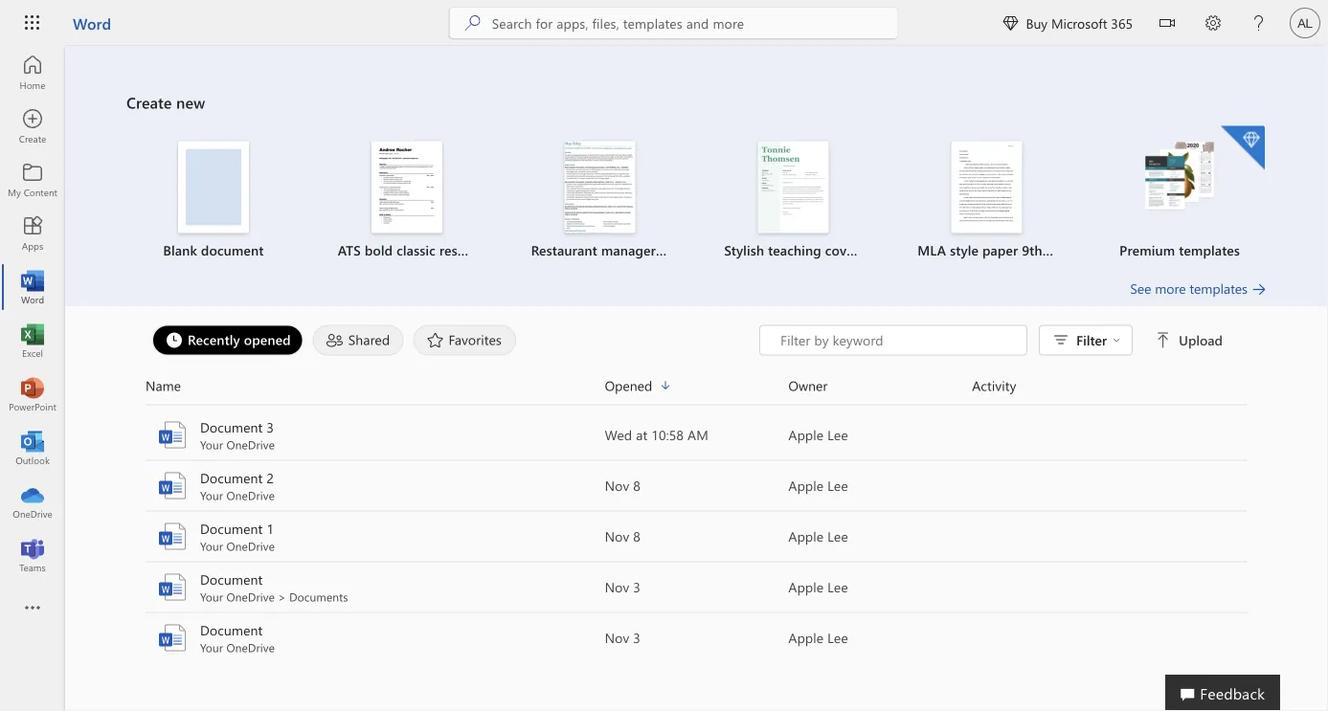 Task type: vqa. For each thing, say whether or not it's contained in the screenshot.


Task type: locate. For each thing, give the bounding box(es) containing it.
word image left document 2 your onedrive
[[157, 471, 188, 502]]

1 onedrive from the top
[[227, 437, 275, 453]]

document inside document 1 your onedrive
[[200, 520, 263, 538]]

2 8 from the top
[[634, 528, 641, 546]]

onedrive down 2
[[227, 488, 275, 503]]

teaching
[[768, 241, 822, 259]]

document down document your onedrive > documents
[[200, 622, 263, 639]]

resume
[[440, 241, 485, 259], [660, 241, 705, 259]]

opened
[[244, 331, 291, 349]]

2 document from the top
[[200, 469, 263, 487]]

3 nov from the top
[[605, 579, 630, 596]]

word image
[[157, 420, 188, 451], [157, 471, 188, 502], [157, 522, 188, 552], [157, 623, 188, 654]]

4 lee from the top
[[828, 579, 849, 596]]

2 apple from the top
[[789, 477, 824, 495]]

lee for document 3 your onedrive
[[828, 426, 849, 444]]

0 vertical spatial nov 8
[[605, 477, 641, 495]]

tab list
[[148, 325, 760, 356]]

word image down name
[[157, 420, 188, 451]]

onedrive up 2
[[227, 437, 275, 453]]

stylish teaching cover letter element
[[708, 141, 896, 260]]

1 horizontal spatial resume
[[660, 241, 705, 259]]

document inside document your onedrive > documents
[[200, 571, 263, 589]]

1 nov from the top
[[605, 477, 630, 495]]

tab list inside create new main content
[[148, 325, 760, 356]]

onedrive inside document 1 your onedrive
[[227, 539, 275, 554]]

word image left document 1 your onedrive in the left of the page
[[157, 522, 188, 552]]

4 nov from the top
[[605, 629, 630, 647]]

1 vertical spatial nov 3
[[605, 629, 641, 647]]

premium templates
[[1120, 241, 1241, 259]]

2 your from the top
[[200, 488, 223, 503]]

templates inside list
[[1180, 241, 1241, 259]]

3 apple lee from the top
[[789, 528, 849, 546]]

activity
[[973, 377, 1017, 395]]

stylish teaching cover letter
[[725, 241, 896, 259]]

1 apple from the top
[[789, 426, 824, 444]]

ats bold classic resume image
[[371, 141, 442, 233]]

1 nov 8 from the top
[[605, 477, 641, 495]]

None search field
[[450, 8, 898, 38]]

am
[[688, 426, 709, 444]]

document for document 2 your onedrive
[[200, 469, 263, 487]]

0 vertical spatial word image
[[23, 278, 42, 297]]

onedrive for 2
[[227, 488, 275, 503]]

1 apple lee from the top
[[789, 426, 849, 444]]

word image
[[23, 278, 42, 297], [157, 572, 188, 603]]

microsoft
[[1052, 14, 1108, 32]]

lee for document 1 your onedrive
[[828, 528, 849, 546]]

2 apple lee from the top
[[789, 477, 849, 495]]

2 onedrive from the top
[[227, 488, 275, 503]]

restaurant
[[531, 241, 598, 259]]

mla style paper 9th edition
[[918, 241, 1090, 259]]

ats
[[338, 241, 361, 259]]

premium templates element
[[1095, 126, 1266, 260]]

4 word image from the top
[[157, 623, 188, 654]]

1 vertical spatial 8
[[634, 528, 641, 546]]

1 document from the top
[[200, 419, 263, 436]]

apple for document your onedrive
[[789, 629, 824, 647]]

4 your from the top
[[200, 590, 223, 605]]

see more templates
[[1131, 280, 1248, 297]]

1 vertical spatial nov 8
[[605, 528, 641, 546]]

3
[[267, 419, 274, 436], [634, 579, 641, 596], [634, 629, 641, 647]]

classic
[[397, 241, 436, 259]]

name button
[[146, 375, 605, 397]]

your inside document 1 your onedrive
[[200, 539, 223, 554]]

templates up see more templates button
[[1180, 241, 1241, 259]]

lee
[[828, 426, 849, 444], [828, 477, 849, 495], [828, 528, 849, 546], [828, 579, 849, 596], [828, 629, 849, 647]]

3 for document your onedrive > documents
[[634, 579, 641, 596]]

wed
[[605, 426, 633, 444]]

name document cell down documents
[[146, 621, 605, 656]]

create image
[[23, 117, 42, 136]]

your down document 2 your onedrive
[[200, 539, 223, 554]]

document for document 3 your onedrive
[[200, 419, 263, 436]]

favorites element
[[413, 325, 516, 356]]

owner button
[[789, 375, 973, 397]]

row containing name
[[146, 375, 1248, 406]]

name document cell
[[146, 571, 605, 605], [146, 621, 605, 656]]

1 vertical spatial templates
[[1190, 280, 1248, 297]]

8 for 1
[[634, 528, 641, 546]]

1 vertical spatial 3
[[634, 579, 641, 596]]

bold
[[365, 241, 393, 259]]

your up document your onedrive
[[200, 590, 223, 605]]

0 vertical spatial name document cell
[[146, 571, 605, 605]]

1 horizontal spatial word image
[[157, 572, 188, 603]]

0 vertical spatial nov 3
[[605, 579, 641, 596]]

your inside document 2 your onedrive
[[200, 488, 223, 503]]

documents
[[289, 590, 348, 605]]

1 your from the top
[[200, 437, 223, 453]]

onedrive image
[[23, 492, 42, 512]]

resume right classic
[[440, 241, 485, 259]]

your inside document 3 your onedrive
[[200, 437, 223, 453]]

resume right manager
[[660, 241, 705, 259]]

document
[[200, 419, 263, 436], [200, 469, 263, 487], [200, 520, 263, 538], [200, 571, 263, 589], [200, 622, 263, 639]]

tab list containing recently opened
[[148, 325, 760, 356]]

onedrive left '>'
[[227, 590, 275, 605]]

2 nov 3 from the top
[[605, 629, 641, 647]]

list containing blank document
[[126, 124, 1267, 279]]

your
[[200, 437, 223, 453], [200, 488, 223, 503], [200, 539, 223, 554], [200, 590, 223, 605], [200, 640, 223, 656]]

word image inside create new main content
[[157, 572, 188, 603]]

nov 3 for document your onedrive
[[605, 629, 641, 647]]

mla style paper 9th edition image
[[952, 141, 1022, 233]]

document 2 your onedrive
[[200, 469, 275, 503]]

activity, column 4 of 4 column header
[[973, 375, 1248, 397]]

3 lee from the top
[[828, 528, 849, 546]]

onedrive inside document your onedrive > documents
[[227, 590, 275, 605]]

opened button
[[605, 375, 789, 397]]

powerpoint image
[[23, 385, 42, 404]]

word image for document
[[157, 623, 188, 654]]

your down document your onedrive > documents
[[200, 640, 223, 656]]

name document cell down the 'name document 1' 'cell'
[[146, 571, 605, 605]]

apple
[[789, 426, 824, 444], [789, 477, 824, 495], [789, 528, 824, 546], [789, 579, 824, 596], [789, 629, 824, 647]]

3 apple from the top
[[789, 528, 824, 546]]

0 vertical spatial templates
[[1180, 241, 1241, 259]]

feedback button
[[1166, 675, 1281, 712]]

word image inside name document 2 cell
[[157, 471, 188, 502]]

 upload
[[1156, 331, 1223, 349]]

word image for document 2
[[157, 471, 188, 502]]

apple lee
[[789, 426, 849, 444], [789, 477, 849, 495], [789, 528, 849, 546], [789, 579, 849, 596], [789, 629, 849, 647]]

3 document from the top
[[200, 520, 263, 538]]

5 lee from the top
[[828, 629, 849, 647]]

filter 
[[1077, 331, 1121, 349]]

name document 1 cell
[[146, 520, 605, 554]]

list
[[126, 124, 1267, 279]]

document 3 your onedrive
[[200, 419, 275, 453]]

2 vertical spatial 3
[[634, 629, 641, 647]]

name document 2 cell
[[146, 469, 605, 503]]

2 lee from the top
[[828, 477, 849, 495]]

document left 1
[[200, 520, 263, 538]]

restaurant manager resume
[[531, 241, 705, 259]]

4 apple from the top
[[789, 579, 824, 596]]

onedrive down 1
[[227, 539, 275, 554]]

5 onedrive from the top
[[227, 640, 275, 656]]

1 nov 3 from the top
[[605, 579, 641, 596]]

4 apple lee from the top
[[789, 579, 849, 596]]

4 onedrive from the top
[[227, 590, 275, 605]]

manager
[[601, 241, 656, 259]]

1 word image from the top
[[157, 420, 188, 451]]

2 nov 8 from the top
[[605, 528, 641, 546]]

templates
[[1180, 241, 1241, 259], [1190, 280, 1248, 297]]

1 lee from the top
[[828, 426, 849, 444]]

word image inside the name document "cell"
[[157, 623, 188, 654]]

5 apple lee from the top
[[789, 629, 849, 647]]

10:58
[[652, 426, 684, 444]]

nov
[[605, 477, 630, 495], [605, 528, 630, 546], [605, 579, 630, 596], [605, 629, 630, 647]]

0 vertical spatial 8
[[634, 477, 641, 495]]

opened
[[605, 377, 653, 395]]

nov 8 for document 1
[[605, 528, 641, 546]]

2 name document cell from the top
[[146, 621, 605, 656]]

your inside document your onedrive > documents
[[200, 590, 223, 605]]

navigation
[[0, 46, 65, 582]]

nov for document your onedrive
[[605, 629, 630, 647]]

row
[[146, 375, 1248, 406]]

onedrive
[[227, 437, 275, 453], [227, 488, 275, 503], [227, 539, 275, 554], [227, 590, 275, 605], [227, 640, 275, 656]]

word image left document your onedrive
[[157, 623, 188, 654]]

your up document 1 your onedrive in the left of the page
[[200, 488, 223, 503]]

5 your from the top
[[200, 640, 223, 656]]

onedrive inside document 2 your onedrive
[[227, 488, 275, 503]]

word image inside name document 3 cell
[[157, 420, 188, 451]]

see more templates button
[[1131, 279, 1267, 298]]

excel image
[[23, 331, 42, 351]]

nov 3 for document your onedrive > documents
[[605, 579, 641, 596]]

your up document 2 your onedrive
[[200, 437, 223, 453]]

stylish teaching cover letter image
[[758, 141, 829, 233]]

cover
[[826, 241, 859, 259]]

5 document from the top
[[200, 622, 263, 639]]

1 vertical spatial word image
[[157, 572, 188, 603]]

word image inside the 'name document 1' 'cell'
[[157, 522, 188, 552]]

your inside document your onedrive
[[200, 640, 223, 656]]

word
[[73, 12, 111, 33]]

2 word image from the top
[[157, 471, 188, 502]]

document inside document 3 your onedrive
[[200, 419, 263, 436]]

al
[[1298, 15, 1313, 30]]

blank document element
[[128, 141, 299, 260]]

1 vertical spatial name document cell
[[146, 621, 605, 656]]

nov for document your onedrive > documents
[[605, 579, 630, 596]]

document inside document 2 your onedrive
[[200, 469, 263, 487]]

3 your from the top
[[200, 539, 223, 554]]

apple lee for document your onedrive
[[789, 629, 849, 647]]

document inside document your onedrive
[[200, 622, 263, 639]]

onedrive for 1
[[227, 539, 275, 554]]

document your onedrive
[[200, 622, 275, 656]]

2 resume from the left
[[660, 241, 705, 259]]

365
[[1112, 14, 1133, 32]]

document up document 2 your onedrive
[[200, 419, 263, 436]]

1 name document cell from the top
[[146, 571, 605, 605]]

document down document 1 your onedrive in the left of the page
[[200, 571, 263, 589]]

3 word image from the top
[[157, 522, 188, 552]]

onedrive inside document 3 your onedrive
[[227, 437, 275, 453]]

1
[[267, 520, 274, 538]]

1 8 from the top
[[634, 477, 641, 495]]

nov 3
[[605, 579, 641, 596], [605, 629, 641, 647]]

0 horizontal spatial resume
[[440, 241, 485, 259]]

3 onedrive from the top
[[227, 539, 275, 554]]

templates right more
[[1190, 280, 1248, 297]]

5 apple from the top
[[789, 629, 824, 647]]

recently opened
[[188, 331, 291, 349]]

0 vertical spatial 3
[[267, 419, 274, 436]]

create new main content
[[65, 46, 1329, 664]]

nov 8
[[605, 477, 641, 495], [605, 528, 641, 546]]

2 nov from the top
[[605, 528, 630, 546]]

word image for document 3
[[157, 420, 188, 451]]

your for document 1
[[200, 539, 223, 554]]

apple for document 2 your onedrive
[[789, 477, 824, 495]]

4 document from the top
[[200, 571, 263, 589]]

8
[[634, 477, 641, 495], [634, 528, 641, 546]]

onedrive down document your onedrive > documents
[[227, 640, 275, 656]]

premium templates image
[[1145, 141, 1216, 212]]

document left 2
[[200, 469, 263, 487]]



Task type: describe. For each thing, give the bounding box(es) containing it.
document for document 1 your onedrive
[[200, 520, 263, 538]]

 buy microsoft 365
[[1003, 14, 1133, 32]]


[[1113, 337, 1121, 344]]

shared
[[348, 331, 390, 349]]

document
[[201, 241, 264, 259]]

shared tab
[[308, 325, 409, 356]]

3 inside document 3 your onedrive
[[267, 419, 274, 436]]

more
[[1156, 280, 1187, 297]]

al button
[[1283, 0, 1329, 46]]

apple lee for document your onedrive > documents
[[789, 579, 849, 596]]

premium templates diamond image
[[1222, 126, 1266, 170]]

nov 8 for document 2
[[605, 477, 641, 495]]

your for document 2
[[200, 488, 223, 503]]

 button
[[1145, 0, 1191, 49]]

apps image
[[23, 224, 42, 243]]

restaurant manager resume element
[[515, 141, 705, 260]]

list inside create new main content
[[126, 124, 1267, 279]]

home image
[[23, 63, 42, 82]]

owner
[[789, 377, 828, 395]]

apple lee for document 2 your onedrive
[[789, 477, 849, 495]]

edition
[[1047, 241, 1090, 259]]

shared element
[[313, 325, 404, 356]]

0 horizontal spatial word image
[[23, 278, 42, 297]]


[[1156, 333, 1172, 348]]

document for document your onedrive > documents
[[200, 571, 263, 589]]

blank
[[163, 241, 197, 259]]

apple lee for document 3 your onedrive
[[789, 426, 849, 444]]

style
[[950, 241, 979, 259]]

row inside create new main content
[[146, 375, 1248, 406]]

stylish
[[725, 241, 765, 259]]

view more apps image
[[23, 600, 42, 619]]

teams image
[[23, 546, 42, 565]]

name
[[146, 377, 181, 395]]

lee for document 2 your onedrive
[[828, 477, 849, 495]]

lee for document your onedrive
[[828, 629, 849, 647]]

premium
[[1120, 241, 1176, 259]]

letter
[[863, 241, 896, 259]]

document for document your onedrive
[[200, 622, 263, 639]]

recently
[[188, 331, 240, 349]]

recently opened element
[[152, 325, 303, 356]]


[[1003, 15, 1019, 31]]

3 for document your onedrive
[[634, 629, 641, 647]]


[[1160, 15, 1176, 31]]

9th
[[1022, 241, 1043, 259]]

8 for 2
[[634, 477, 641, 495]]

word banner
[[0, 0, 1329, 49]]

apple for document 1 your onedrive
[[789, 528, 824, 546]]

your for document 3
[[200, 437, 223, 453]]

nov for document 2 your onedrive
[[605, 477, 630, 495]]

lee for document your onedrive > documents
[[828, 579, 849, 596]]

upload
[[1179, 331, 1223, 349]]

apple for document 3 your onedrive
[[789, 426, 824, 444]]

favorites tab
[[409, 325, 521, 356]]

apple lee for document 1 your onedrive
[[789, 528, 849, 546]]

create
[[126, 92, 172, 113]]

my content image
[[23, 171, 42, 190]]

new
[[176, 92, 205, 113]]

create new
[[126, 92, 205, 113]]

>
[[278, 590, 286, 605]]

displaying 5 out of 8 files. status
[[760, 325, 1227, 356]]

feedback
[[1201, 683, 1266, 704]]

paper
[[983, 241, 1019, 259]]

blank document
[[163, 241, 264, 259]]

nov for document 1 your onedrive
[[605, 528, 630, 546]]

recently opened tab
[[148, 325, 308, 356]]

onedrive inside document your onedrive
[[227, 640, 275, 656]]

document 1 your onedrive
[[200, 520, 275, 554]]

document your onedrive > documents
[[200, 571, 348, 605]]

word image for document 1
[[157, 522, 188, 552]]

Filter by keyword text field
[[779, 331, 1018, 350]]

outlook image
[[23, 439, 42, 458]]

onedrive for 3
[[227, 437, 275, 453]]

apple for document your onedrive > documents
[[789, 579, 824, 596]]

wed at 10:58 am
[[605, 426, 709, 444]]

filter
[[1077, 331, 1108, 349]]

1 resume from the left
[[440, 241, 485, 259]]

Search box. Suggestions appear as you type. search field
[[492, 8, 898, 38]]

2
[[267, 469, 274, 487]]

mla
[[918, 241, 947, 259]]

mla style paper 9th edition element
[[902, 141, 1090, 260]]

favorites
[[449, 331, 502, 349]]

templates inside button
[[1190, 280, 1248, 297]]

name document 3 cell
[[146, 418, 605, 453]]

at
[[636, 426, 648, 444]]

see
[[1131, 280, 1152, 297]]

buy
[[1026, 14, 1048, 32]]

ats bold classic resume
[[338, 241, 485, 259]]

restaurant manager resume image
[[565, 141, 636, 233]]

ats bold classic resume element
[[322, 141, 492, 260]]



